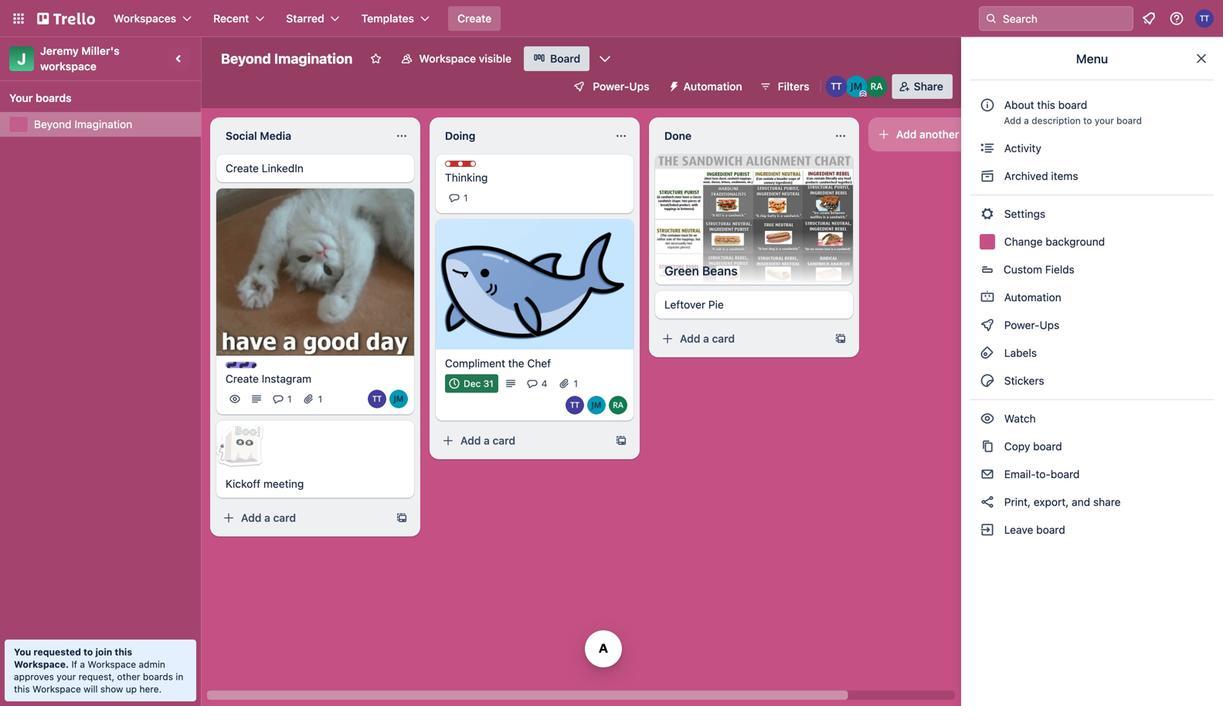 Task type: locate. For each thing, give the bounding box(es) containing it.
card for social media
[[273, 512, 296, 525]]

sm image left settings
[[980, 206, 995, 222]]

print, export, and share link
[[971, 490, 1214, 515]]

terry turtle (terryturtle) image for jeremy miller (jeremymiller198) image corresponding to ruby anderson (rubyanderson7) icon
[[566, 396, 584, 415]]

j
[[17, 49, 26, 68]]

board up to-
[[1033, 440, 1062, 453]]

power- up labels
[[1005, 319, 1040, 332]]

sm image left labels
[[980, 345, 995, 361]]

create up workspace visible
[[458, 12, 492, 25]]

beyond down "your boards"
[[34, 118, 72, 131]]

1 horizontal spatial terry turtle (terryturtle) image
[[566, 396, 584, 415]]

labels link
[[971, 341, 1214, 366]]

0 vertical spatial create
[[458, 12, 492, 25]]

1 vertical spatial to
[[83, 647, 93, 658]]

0 horizontal spatial your
[[57, 672, 76, 682]]

a right if
[[80, 659, 85, 670]]

add inside button
[[896, 128, 917, 141]]

sm image inside the email-to-board link
[[980, 467, 995, 482]]

custom fields
[[1004, 263, 1075, 276]]

a
[[1024, 115, 1029, 126], [703, 332, 709, 345], [484, 434, 490, 447], [264, 512, 270, 525], [80, 659, 85, 670]]

0 notifications image
[[1140, 9, 1158, 28]]

1 horizontal spatial card
[[493, 434, 516, 447]]

0 vertical spatial automation
[[684, 80, 743, 93]]

jeremy miller (jeremymiller198) image left ruby anderson (rubyanderson7) icon
[[587, 396, 606, 415]]

social media
[[226, 129, 291, 142]]

activity link
[[971, 136, 1214, 161]]

jeremy
[[40, 44, 79, 57]]

imagination down starred popup button
[[274, 50, 353, 67]]

create button
[[448, 6, 501, 31]]

0 vertical spatial beyond
[[221, 50, 271, 67]]

share
[[1094, 496, 1121, 509]]

add a card button down the "4"
[[436, 429, 609, 453]]

imagination inside text field
[[274, 50, 353, 67]]

0 horizontal spatial this
[[14, 684, 30, 695]]

custom fields button
[[971, 257, 1214, 282]]

0 horizontal spatial ups
[[629, 80, 650, 93]]

a for doing
[[484, 434, 490, 447]]

beyond imagination inside text field
[[221, 50, 353, 67]]

other
[[117, 672, 140, 682]]

to inside about this board add a description to your board
[[1084, 115, 1092, 126]]

power-ups up labels
[[1002, 319, 1063, 332]]

sm image
[[980, 141, 995, 156], [980, 206, 995, 222], [980, 345, 995, 361], [980, 411, 995, 427], [980, 439, 995, 454]]

green beans link
[[655, 257, 853, 285]]

workspace down approves
[[32, 684, 81, 695]]

add another list button
[[869, 117, 1079, 151]]

card for doing
[[493, 434, 516, 447]]

beyond imagination down starred
[[221, 50, 353, 67]]

ups down 'automation' link
[[1040, 319, 1060, 332]]

0 vertical spatial this
[[1037, 99, 1056, 111]]

card down the 31
[[493, 434, 516, 447]]

0 vertical spatial card
[[712, 332, 735, 345]]

add a card for social media
[[241, 512, 296, 525]]

menu
[[1076, 51, 1108, 66]]

2 horizontal spatial workspace
[[419, 52, 476, 65]]

Dec 31 checkbox
[[445, 374, 498, 393]]

0 horizontal spatial beyond imagination
[[34, 118, 132, 131]]

activity
[[1002, 142, 1042, 155]]

boards down 'admin'
[[143, 672, 173, 682]]

to
[[1084, 115, 1092, 126], [83, 647, 93, 658]]

beyond down 'recent' dropdown button
[[221, 50, 271, 67]]

board inside copy board link
[[1033, 440, 1062, 453]]

add inside about this board add a description to your board
[[1004, 115, 1022, 126]]

1 horizontal spatial power-ups
[[1002, 319, 1063, 332]]

31
[[484, 378, 494, 389]]

workspace inside button
[[419, 52, 476, 65]]

0 horizontal spatial boards
[[36, 92, 72, 104]]

power- down customize views icon
[[593, 80, 629, 93]]

1 vertical spatial workspace
[[88, 659, 136, 670]]

workspace down join
[[88, 659, 136, 670]]

here.
[[139, 684, 162, 695]]

0 horizontal spatial add a card button
[[216, 506, 390, 531]]

sm image for activity
[[980, 141, 995, 156]]

2 vertical spatial card
[[273, 512, 296, 525]]

settings link
[[971, 202, 1214, 226]]

workspaces
[[114, 12, 176, 25]]

create for create
[[458, 12, 492, 25]]

create from template… image
[[835, 333, 847, 345]]

0 horizontal spatial to
[[83, 647, 93, 658]]

1 vertical spatial card
[[493, 434, 516, 447]]

add
[[1004, 115, 1022, 126], [896, 128, 917, 141], [680, 332, 701, 345], [461, 434, 481, 447], [241, 512, 262, 525]]

sm image inside activity link
[[980, 141, 995, 156]]

add for doing
[[461, 434, 481, 447]]

jeremy miller (jeremymiller198) image for ruby anderson (rubyanderson7) image
[[846, 76, 868, 97]]

items
[[1051, 170, 1079, 182]]

1 vertical spatial boards
[[143, 672, 173, 682]]

your
[[1095, 115, 1114, 126], [57, 672, 76, 682]]

will
[[84, 684, 98, 695]]

miller's
[[81, 44, 120, 57]]

export,
[[1034, 496, 1069, 509]]

automation up done text field at the right top of page
[[684, 80, 743, 93]]

1 horizontal spatial add a card
[[461, 434, 516, 447]]

linkedin
[[262, 162, 304, 175]]

a down pie
[[703, 332, 709, 345]]

stickers link
[[971, 369, 1214, 393]]

1 horizontal spatial beyond
[[221, 50, 271, 67]]

sm image inside settings link
[[980, 206, 995, 222]]

1 vertical spatial add a card button
[[436, 429, 609, 453]]

copy board link
[[971, 434, 1214, 459]]

2 vertical spatial workspace
[[32, 684, 81, 695]]

1 horizontal spatial to
[[1084, 115, 1092, 126]]

to left join
[[83, 647, 93, 658]]

to-
[[1036, 468, 1051, 481]]

1 down create instagram link
[[318, 394, 322, 405]]

add another list
[[896, 128, 977, 141]]

1 vertical spatial automation
[[1002, 291, 1062, 304]]

the
[[508, 357, 524, 370]]

0 horizontal spatial terry turtle (terryturtle) image
[[368, 390, 386, 409]]

ruby anderson (rubyanderson7) image
[[866, 76, 888, 97]]

workspace left visible
[[419, 52, 476, 65]]

sm image inside stickers link
[[980, 373, 995, 389]]

sm image inside copy board link
[[980, 439, 995, 454]]

workspace
[[419, 52, 476, 65], [88, 659, 136, 670], [32, 684, 81, 695]]

2 sm image from the top
[[980, 206, 995, 222]]

1 vertical spatial create from template… image
[[396, 512, 408, 525]]

1 vertical spatial add a card
[[461, 434, 516, 447]]

add down about
[[1004, 115, 1022, 126]]

beyond imagination link
[[34, 117, 192, 132]]

sm image left watch
[[980, 411, 995, 427]]

jeremy miller (jeremymiller198) image left "dec 31" "option"
[[390, 390, 408, 409]]

jeremy miller (jeremymiller198) image
[[846, 76, 868, 97], [390, 390, 408, 409], [587, 396, 606, 415]]

3 sm image from the top
[[980, 345, 995, 361]]

your down if
[[57, 672, 76, 682]]

1 horizontal spatial add a card button
[[436, 429, 609, 453]]

2 horizontal spatial add a card button
[[655, 327, 828, 351]]

sm image inside print, export, and share link
[[980, 495, 995, 510]]

add left another
[[896, 128, 917, 141]]

sm image for copy board
[[980, 439, 995, 454]]

a down the 31
[[484, 434, 490, 447]]

change background
[[1002, 235, 1105, 248]]

add a card down pie
[[680, 332, 735, 345]]

ruby anderson (rubyanderson7) image
[[609, 396, 628, 415]]

this inside you requested to join this workspace.
[[115, 647, 132, 658]]

add down kickoff
[[241, 512, 262, 525]]

sm image right list
[[980, 141, 995, 156]]

terry turtle (terryturtle) image right open information menu image
[[1196, 9, 1214, 28]]

1 horizontal spatial jeremy miller (jeremymiller198) image
[[587, 396, 606, 415]]

1 down thinking
[[464, 192, 468, 203]]

print,
[[1005, 496, 1031, 509]]

dec 31
[[464, 378, 494, 389]]

color: bold red, title: "thoughts" element
[[445, 161, 503, 172]]

back to home image
[[37, 6, 95, 31]]

sm image for stickers
[[980, 373, 995, 389]]

customize views image
[[598, 51, 613, 66]]

1 horizontal spatial ups
[[1040, 319, 1060, 332]]

board up activity link
[[1117, 115, 1142, 126]]

power- inside button
[[593, 80, 629, 93]]

request,
[[79, 672, 115, 682]]

1 horizontal spatial create from template… image
[[615, 435, 628, 447]]

terry turtle (terryturtle) image left ruby anderson (rubyanderson7) icon
[[566, 396, 584, 415]]

2 horizontal spatial card
[[712, 332, 735, 345]]

star or unstar board image
[[370, 53, 382, 65]]

0 horizontal spatial imagination
[[74, 118, 132, 131]]

board link
[[524, 46, 590, 71]]

boards
[[36, 92, 72, 104], [143, 672, 173, 682]]

0 vertical spatial add a card
[[680, 332, 735, 345]]

done
[[665, 129, 692, 142]]

a for done
[[703, 332, 709, 345]]

1 horizontal spatial power-
[[1005, 319, 1040, 332]]

1 horizontal spatial your
[[1095, 115, 1114, 126]]

your inside 'if a workspace admin approves your request, other boards in this workspace will show up here.'
[[57, 672, 76, 682]]

beyond imagination down your boards with 1 items element
[[34, 118, 132, 131]]

this right join
[[115, 647, 132, 658]]

0 vertical spatial your
[[1095, 115, 1114, 126]]

0 vertical spatial boards
[[36, 92, 72, 104]]

create down social
[[226, 162, 259, 175]]

4 sm image from the top
[[980, 411, 995, 427]]

2 vertical spatial create
[[226, 373, 259, 385]]

power-ups down customize views icon
[[593, 80, 650, 93]]

copy
[[1005, 440, 1030, 453]]

sm image
[[662, 74, 684, 96], [980, 168, 995, 184], [980, 290, 995, 305], [980, 318, 995, 333], [980, 373, 995, 389], [980, 467, 995, 482], [980, 495, 995, 510], [980, 522, 995, 538]]

1 vertical spatial beyond imagination
[[34, 118, 132, 131]]

2 horizontal spatial jeremy miller (jeremymiller198) image
[[846, 76, 868, 97]]

Doing text field
[[436, 124, 606, 148]]

0 vertical spatial beyond imagination
[[221, 50, 353, 67]]

approves
[[14, 672, 54, 682]]

0 vertical spatial to
[[1084, 115, 1092, 126]]

leave
[[1005, 524, 1034, 536]]

add down leftover pie
[[680, 332, 701, 345]]

add down "dec 31" "option"
[[461, 434, 481, 447]]

Done text field
[[655, 124, 825, 148]]

workspace visible button
[[391, 46, 521, 71]]

sm image inside leave board link
[[980, 522, 995, 538]]

2 horizontal spatial add a card
[[680, 332, 735, 345]]

0 vertical spatial power-
[[593, 80, 629, 93]]

2 horizontal spatial terry turtle (terryturtle) image
[[1196, 9, 1214, 28]]

1 horizontal spatial workspace
[[88, 659, 136, 670]]

create from template… image
[[615, 435, 628, 447], [396, 512, 408, 525]]

1 horizontal spatial beyond imagination
[[221, 50, 353, 67]]

1 down instagram
[[287, 394, 292, 405]]

5 sm image from the top
[[980, 439, 995, 454]]

0 horizontal spatial card
[[273, 512, 296, 525]]

2 vertical spatial add a card button
[[216, 506, 390, 531]]

templates
[[361, 12, 414, 25]]

create instagram link
[[226, 372, 405, 387]]

1 vertical spatial your
[[57, 672, 76, 682]]

0 vertical spatial ups
[[629, 80, 650, 93]]

create inside button
[[458, 12, 492, 25]]

a for social media
[[264, 512, 270, 525]]

board up the print, export, and share
[[1051, 468, 1080, 481]]

list
[[962, 128, 977, 141]]

a down kickoff meeting
[[264, 512, 270, 525]]

0 vertical spatial imagination
[[274, 50, 353, 67]]

jeremy miller (jeremymiller198) image right filters
[[846, 76, 868, 97]]

this
[[1037, 99, 1056, 111], [115, 647, 132, 658], [14, 684, 30, 695]]

share button
[[892, 74, 953, 99]]

0 horizontal spatial power-
[[593, 80, 629, 93]]

sm image inside automation button
[[662, 74, 684, 96]]

0 vertical spatial workspace
[[419, 52, 476, 65]]

add a card button down the leftover pie link
[[655, 327, 828, 351]]

watch link
[[971, 407, 1214, 431]]

a down about
[[1024, 115, 1029, 126]]

your
[[9, 92, 33, 104]]

0 horizontal spatial create from template… image
[[396, 512, 408, 525]]

doing
[[445, 129, 476, 142]]

recent
[[213, 12, 249, 25]]

add a card down the 31
[[461, 434, 516, 447]]

your inside about this board add a description to your board
[[1095, 115, 1114, 126]]

add a card down kickoff meeting
[[241, 512, 296, 525]]

2 vertical spatial this
[[14, 684, 30, 695]]

0 horizontal spatial automation
[[684, 80, 743, 93]]

card down pie
[[712, 332, 735, 345]]

watch
[[1002, 412, 1039, 425]]

board down export,
[[1037, 524, 1066, 536]]

0 vertical spatial power-ups
[[593, 80, 650, 93]]

boards right 'your'
[[36, 92, 72, 104]]

0 horizontal spatial beyond
[[34, 118, 72, 131]]

automation
[[684, 80, 743, 93], [1002, 291, 1062, 304]]

create
[[458, 12, 492, 25], [226, 162, 259, 175], [226, 373, 259, 385]]

sm image inside "archived items" link
[[980, 168, 995, 184]]

this member is an admin of this board. image
[[860, 90, 867, 97]]

terry turtle (terryturtle) image for left jeremy miller (jeremymiller198) image
[[368, 390, 386, 409]]

create from template… image for doing
[[615, 435, 628, 447]]

this down approves
[[14, 684, 30, 695]]

sm image for watch
[[980, 411, 995, 427]]

0 horizontal spatial power-ups
[[593, 80, 650, 93]]

email-to-board link
[[971, 462, 1214, 487]]

card down meeting
[[273, 512, 296, 525]]

kickoff meeting
[[226, 478, 304, 491]]

1 horizontal spatial this
[[115, 647, 132, 658]]

terry turtle (terryturtle) image
[[1196, 9, 1214, 28], [368, 390, 386, 409], [566, 396, 584, 415]]

compliment
[[445, 357, 505, 370]]

sm image left copy
[[980, 439, 995, 454]]

1 horizontal spatial automation
[[1002, 291, 1062, 304]]

sm image inside "labels" link
[[980, 345, 995, 361]]

ups
[[629, 80, 650, 93], [1040, 319, 1060, 332]]

0 horizontal spatial add a card
[[241, 512, 296, 525]]

to up activity link
[[1084, 115, 1092, 126]]

sm image inside watch link
[[980, 411, 995, 427]]

sm image inside power-ups link
[[980, 318, 995, 333]]

sm image for power-ups
[[980, 318, 995, 333]]

add a card button for done
[[655, 327, 828, 351]]

automation down custom fields
[[1002, 291, 1062, 304]]

1 horizontal spatial boards
[[143, 672, 173, 682]]

1 horizontal spatial imagination
[[274, 50, 353, 67]]

add for done
[[680, 332, 701, 345]]

terry turtle (terryturtle) image down create instagram link
[[368, 390, 386, 409]]

create for create linkedin
[[226, 162, 259, 175]]

imagination down your boards with 1 items element
[[74, 118, 132, 131]]

create down color: purple, title: none icon
[[226, 373, 259, 385]]

archived items link
[[971, 164, 1214, 189]]

1 vertical spatial this
[[115, 647, 132, 658]]

0 vertical spatial add a card button
[[655, 327, 828, 351]]

add a card for done
[[680, 332, 735, 345]]

2 horizontal spatial this
[[1037, 99, 1056, 111]]

filters button
[[755, 74, 814, 99]]

sm image inside 'automation' link
[[980, 290, 995, 305]]

board inside the email-to-board link
[[1051, 468, 1080, 481]]

2 vertical spatial add a card
[[241, 512, 296, 525]]

your up activity link
[[1095, 115, 1114, 126]]

this up description
[[1037, 99, 1056, 111]]

1 vertical spatial create
[[226, 162, 259, 175]]

create from template… image for social media
[[396, 512, 408, 525]]

background
[[1046, 235, 1105, 248]]

ups left automation button
[[629, 80, 650, 93]]

1 vertical spatial imagination
[[74, 118, 132, 131]]

0 vertical spatial create from template… image
[[615, 435, 628, 447]]

add a card button down kickoff meeting link
[[216, 506, 390, 531]]

1 sm image from the top
[[980, 141, 995, 156]]

filters
[[778, 80, 810, 93]]

power-ups button
[[562, 74, 659, 99]]

compliment the chef
[[445, 357, 551, 370]]



Task type: describe. For each thing, give the bounding box(es) containing it.
jeremy miller's workspace
[[40, 44, 122, 73]]

beans
[[702, 264, 738, 278]]

a inside about this board add a description to your board
[[1024, 115, 1029, 126]]

1 right the "4"
[[574, 378, 578, 389]]

leftover pie
[[665, 298, 724, 311]]

primary element
[[0, 0, 1223, 37]]

green
[[665, 264, 699, 278]]

Search field
[[998, 7, 1133, 30]]

meeting
[[263, 478, 304, 491]]

custom
[[1004, 263, 1043, 276]]

sm image for archived items
[[980, 168, 995, 184]]

thoughts
[[461, 162, 503, 172]]

copy board
[[1002, 440, 1062, 453]]

recent button
[[204, 6, 274, 31]]

board inside leave board link
[[1037, 524, 1066, 536]]

you requested to join this workspace.
[[14, 647, 132, 670]]

email-to-board
[[1002, 468, 1080, 481]]

workspace visible
[[419, 52, 512, 65]]

workspace navigation collapse icon image
[[168, 48, 190, 70]]

sm image for leave board
[[980, 522, 995, 538]]

leave board
[[1002, 524, 1066, 536]]

visible
[[479, 52, 512, 65]]

1 vertical spatial ups
[[1040, 319, 1060, 332]]

create for create instagram
[[226, 373, 259, 385]]

1 vertical spatial beyond
[[34, 118, 72, 131]]

create linkedin
[[226, 162, 304, 175]]

show
[[100, 684, 123, 695]]

email-
[[1005, 468, 1036, 481]]

terry turtle (terryturtle) image
[[826, 76, 848, 97]]

open information menu image
[[1169, 11, 1185, 26]]

your boards with 1 items element
[[9, 89, 184, 107]]

thinking
[[445, 171, 488, 184]]

automation button
[[662, 74, 752, 99]]

card for done
[[712, 332, 735, 345]]

you
[[14, 647, 31, 658]]

another
[[920, 128, 959, 141]]

a inside 'if a workspace admin approves your request, other boards in this workspace will show up here.'
[[80, 659, 85, 670]]

Social Media text field
[[216, 124, 386, 148]]

add a card for doing
[[461, 434, 516, 447]]

starred
[[286, 12, 324, 25]]

if a workspace admin approves your request, other boards in this workspace will show up here.
[[14, 659, 183, 695]]

pie
[[709, 298, 724, 311]]

add a card button for doing
[[436, 429, 609, 453]]

settings
[[1002, 208, 1046, 220]]

compliment the chef link
[[445, 356, 624, 371]]

automation inside button
[[684, 80, 743, 93]]

automation link
[[971, 285, 1214, 310]]

power-ups link
[[971, 313, 1214, 338]]

Board name text field
[[213, 46, 360, 71]]

add for social media
[[241, 512, 262, 525]]

media
[[260, 129, 291, 142]]

thinking link
[[445, 170, 624, 185]]

templates button
[[352, 6, 439, 31]]

0 horizontal spatial jeremy miller (jeremymiller198) image
[[390, 390, 408, 409]]

search image
[[985, 12, 998, 25]]

create linkedin link
[[226, 161, 405, 176]]

join
[[95, 647, 112, 658]]

about
[[1005, 99, 1035, 111]]

change
[[1005, 235, 1043, 248]]

your boards
[[9, 92, 72, 104]]

fields
[[1045, 263, 1075, 276]]

color: purple, title: none image
[[226, 362, 257, 368]]

social
[[226, 129, 257, 142]]

kickoff meeting link
[[226, 477, 405, 492]]

sm image for settings
[[980, 206, 995, 222]]

this inside 'if a workspace admin approves your request, other boards in this workspace will show up here.'
[[14, 684, 30, 695]]

1 vertical spatial power-
[[1005, 319, 1040, 332]]

4
[[542, 378, 548, 389]]

jeremy miller (jeremymiller198) image for ruby anderson (rubyanderson7) icon
[[587, 396, 606, 415]]

sm image for print, export, and share
[[980, 495, 995, 510]]

green beans
[[665, 264, 738, 278]]

and
[[1072, 496, 1091, 509]]

board up description
[[1059, 99, 1088, 111]]

chef
[[527, 357, 551, 370]]

add a card button for social media
[[216, 506, 390, 531]]

requested
[[34, 647, 81, 658]]

create instagram
[[226, 373, 312, 385]]

archived
[[1005, 170, 1048, 182]]

if
[[71, 659, 77, 670]]

print, export, and share
[[1002, 496, 1121, 509]]

workspace.
[[14, 659, 69, 670]]

pete ghost image
[[215, 421, 265, 470]]

up
[[126, 684, 137, 695]]

to inside you requested to join this workspace.
[[83, 647, 93, 658]]

labels
[[1002, 347, 1037, 359]]

beyond inside text field
[[221, 50, 271, 67]]

in
[[176, 672, 183, 682]]

sm image for labels
[[980, 345, 995, 361]]

thoughts thinking
[[445, 162, 503, 184]]

workspace
[[40, 60, 97, 73]]

power-ups inside button
[[593, 80, 650, 93]]

stickers
[[1002, 374, 1045, 387]]

1 vertical spatial power-ups
[[1002, 319, 1063, 332]]

workspaces button
[[104, 6, 201, 31]]

leave board link
[[971, 518, 1214, 543]]

about this board add a description to your board
[[1004, 99, 1142, 126]]

ups inside button
[[629, 80, 650, 93]]

this inside about this board add a description to your board
[[1037, 99, 1056, 111]]

0 horizontal spatial workspace
[[32, 684, 81, 695]]

description
[[1032, 115, 1081, 126]]

share
[[914, 80, 944, 93]]

kickoff
[[226, 478, 261, 491]]

board
[[550, 52, 581, 65]]

sm image for automation
[[980, 290, 995, 305]]

sm image for email-to-board
[[980, 467, 995, 482]]

boards inside 'if a workspace admin approves your request, other boards in this workspace will show up here.'
[[143, 672, 173, 682]]

terry turtle (terryturtle) image inside "primary" "element"
[[1196, 9, 1214, 28]]

leftover pie link
[[665, 297, 844, 313]]



Task type: vqa. For each thing, say whether or not it's contained in the screenshot.
join
yes



